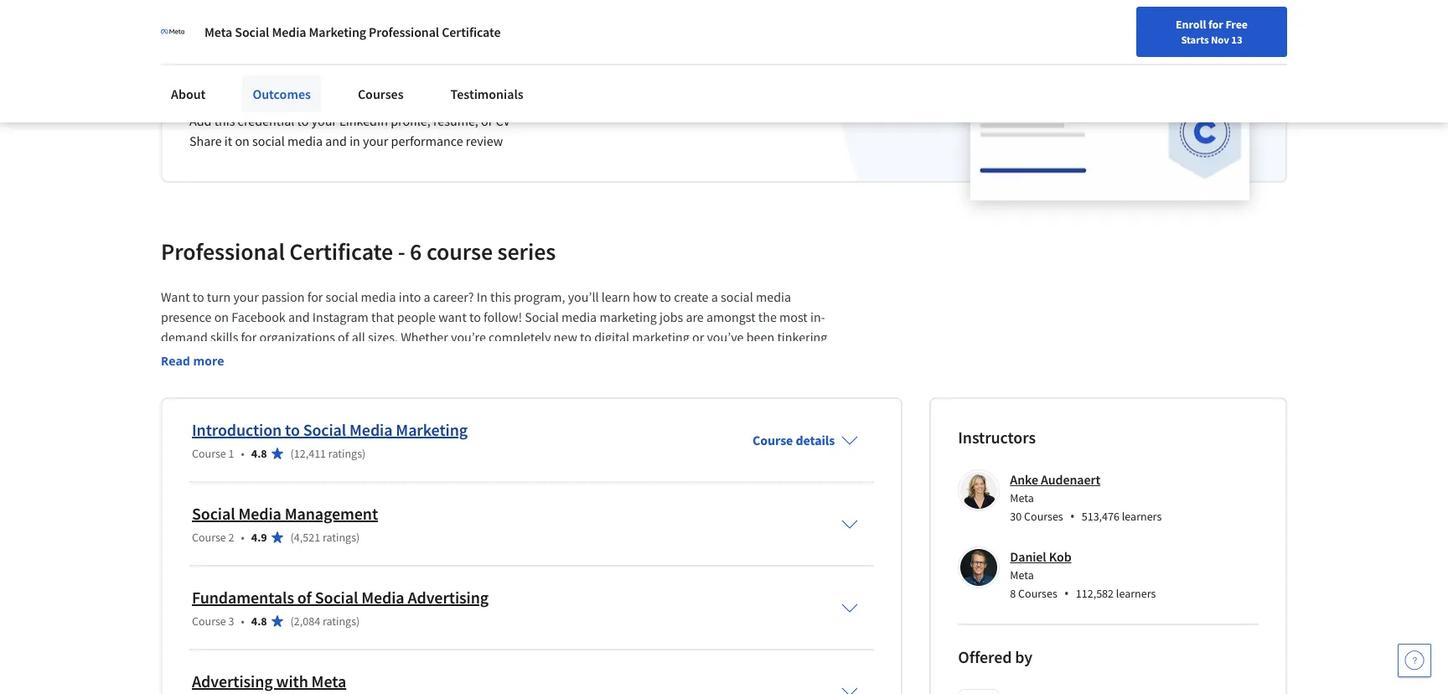 Task type: locate. For each thing, give the bounding box(es) containing it.
for right the passion
[[307, 289, 323, 305]]

0 horizontal spatial an
[[372, 369, 387, 386]]

1 vertical spatial or
[[693, 329, 705, 346]]

meta down daniel
[[1011, 568, 1035, 583]]

add this credential to your linkedin profile, resume, or cv share it on social media and in your performance review
[[190, 113, 510, 149]]

• right 2
[[241, 530, 245, 545]]

1 vertical spatial with
[[590, 389, 615, 406]]

introduction
[[192, 419, 282, 440]]

2
[[229, 530, 234, 545]]

media down program
[[707, 369, 742, 386]]

courses right the 30
[[1025, 509, 1064, 524]]

0 vertical spatial on
[[235, 133, 250, 149]]

whether
[[401, 329, 448, 346]]

0 vertical spatial advertising
[[408, 587, 489, 608]]

or inside "add this credential to your linkedin profile, resume, or cv share it on social media and in your performance review"
[[481, 113, 493, 129]]

1 vertical spatial of
[[298, 587, 312, 608]]

2 horizontal spatial with
[[590, 389, 615, 406]]

( down fundamentals of social media advertising link
[[291, 614, 294, 629]]

are
[[686, 309, 704, 326]]

for up the nov at the top of the page
[[1209, 17, 1224, 32]]

course 2 •
[[192, 530, 245, 545]]

a right into
[[424, 289, 431, 305]]

enroll
[[1176, 17, 1207, 32]]

you've down you're
[[447, 349, 484, 366]]

to up you're
[[470, 309, 481, 326]]

social
[[252, 133, 285, 149], [326, 289, 358, 305], [721, 289, 754, 305], [188, 349, 221, 366], [672, 369, 704, 386], [215, 409, 248, 426], [414, 409, 446, 426]]

all
[[352, 329, 365, 346], [599, 369, 612, 386]]

1 vertical spatial this
[[491, 289, 511, 305]]

0 horizontal spatial a
[[240, 67, 252, 97]]

on right it
[[235, 133, 250, 149]]

more right 'read'
[[193, 353, 224, 369]]

to inside "add this credential to your linkedin profile, resume, or cv share it on social media and in your performance review"
[[297, 113, 309, 129]]

1
[[229, 446, 234, 461]]

1 vertical spatial by
[[1016, 647, 1033, 668]]

1 vertical spatial learners
[[1117, 586, 1157, 601]]

3
[[229, 614, 234, 629]]

1 horizontal spatial digital
[[595, 329, 630, 346]]

0 horizontal spatial skills
[[210, 329, 238, 346]]

in-
[[811, 309, 826, 326]]

1 horizontal spatial platforms
[[745, 369, 799, 386]]

this up it
[[214, 113, 235, 129]]

professional
[[369, 23, 439, 40], [161, 237, 285, 267]]

read more
[[161, 353, 224, 369]]

1 vertical spatial an
[[814, 389, 828, 406]]

meta inside anke audenaert meta 30 courses • 513,476 learners
[[1011, 491, 1035, 506]]

1 vertical spatial on
[[214, 309, 229, 326]]

courses right 8
[[1019, 586, 1058, 601]]

ratings for media
[[323, 530, 356, 545]]

offered by
[[959, 647, 1033, 668]]

0 horizontal spatial platforms
[[262, 349, 316, 366]]

and left in
[[326, 133, 347, 149]]

1 4.8 from the top
[[251, 446, 267, 461]]

want
[[439, 309, 467, 326]]

marketing up prepare
[[514, 369, 572, 386]]

0 vertical spatial this
[[214, 113, 235, 129]]

• for introduction to social media marketing
[[241, 446, 245, 461]]

0 vertical spatial courses
[[358, 86, 404, 102]]

4.8 right the 1
[[251, 446, 267, 461]]

courses for daniel
[[1019, 586, 1058, 601]]

ratings down the management
[[323, 530, 356, 545]]

course inside want to turn your passion for social media into a career? in this program, you'll learn how to create a social media presence on facebook and instagram that people want to follow! social media marketing jobs are amongst the most in- demand skills for organizations of all sizes. whether you're completely new to digital marketing or you've been tinkering with social media platforms for your own business, you've come to the right place. this six-course program designed by experts at meta and aptly will provide an introduction to digital marketing and all the major social media platforms such as facebook, instagram, linkedin, youtube, tiktok  and more to prepare you with the skills and tools needed to grow an engaging social community and run effective social media advertising.
[[666, 349, 703, 366]]

0 vertical spatial all
[[352, 329, 365, 346]]

the up been
[[759, 309, 777, 326]]

1 horizontal spatial course
[[666, 349, 703, 366]]

1 horizontal spatial by
[[1016, 647, 1033, 668]]

program,
[[514, 289, 566, 305]]

with right you
[[590, 389, 615, 406]]

tinkering
[[778, 329, 828, 346]]

your up facebook
[[233, 289, 259, 305]]

for
[[1209, 17, 1224, 32], [307, 289, 323, 305], [241, 329, 257, 346], [319, 349, 334, 366]]

fundamentals
[[192, 587, 294, 608]]

0 vertical spatial 4.8
[[251, 446, 267, 461]]

4.8 for introduction
[[251, 446, 267, 461]]

learners inside daniel kob meta 8 courses • 112,582 learners
[[1117, 586, 1157, 601]]

share
[[190, 133, 222, 149]]

course right 6 at the left top of the page
[[427, 237, 493, 267]]

an up youtube,
[[372, 369, 387, 386]]

0 horizontal spatial on
[[214, 309, 229, 326]]

1 vertical spatial certificate
[[290, 237, 393, 267]]

0 horizontal spatial this
[[214, 113, 235, 129]]

0 horizontal spatial you've
[[447, 349, 484, 366]]

media down the credential
[[288, 133, 323, 149]]

• left 112,582
[[1065, 585, 1070, 603]]

marketing
[[309, 23, 366, 40], [396, 419, 468, 440]]

courses up linkedin
[[358, 86, 404, 102]]

• for social media management
[[241, 530, 245, 545]]

you
[[567, 389, 588, 406]]

to right new
[[580, 329, 592, 346]]

linkedin
[[340, 113, 388, 129]]

0 vertical spatial by
[[811, 349, 824, 366]]

course left the 1
[[192, 446, 226, 461]]

0 vertical spatial professional
[[369, 23, 439, 40]]

social up the career
[[235, 23, 269, 40]]

• for fundamentals of social media advertising
[[241, 614, 245, 629]]

by inside want to turn your passion for social media into a career? in this program, you'll learn how to create a social media presence on facebook and instagram that people want to follow! social media marketing jobs are amongst the most in- demand skills for organizations of all sizes. whether you're completely new to digital marketing or you've been tinkering with social media platforms for your own business, you've come to the right place. this six-course program designed by experts at meta and aptly will provide an introduction to digital marketing and all the major social media platforms such as facebook, instagram, linkedin, youtube, tiktok  and more to prepare you with the skills and tools needed to grow an engaging social community and run effective social media advertising.
[[811, 349, 824, 366]]

platforms up aptly
[[262, 349, 316, 366]]

will
[[304, 369, 324, 386]]

1 horizontal spatial advertising
[[408, 587, 489, 608]]

on
[[235, 133, 250, 149], [214, 309, 229, 326]]

2 vertical spatial with
[[276, 671, 308, 692]]

ratings down "fundamentals of social media advertising"
[[323, 614, 356, 629]]

0 horizontal spatial more
[[193, 353, 224, 369]]

course
[[753, 432, 793, 449], [192, 446, 226, 461], [192, 530, 226, 545], [192, 614, 226, 629]]

platforms
[[262, 349, 316, 366], [745, 369, 799, 386]]

you've
[[707, 329, 744, 346], [447, 349, 484, 366]]

about link
[[161, 75, 216, 112]]

on inside want to turn your passion for social media into a career? in this program, you'll learn how to create a social media presence on facebook and instagram that people want to follow! social media marketing jobs are amongst the most in- demand skills for organizations of all sizes. whether you're completely new to digital marketing or you've been tinkering with social media platforms for your own business, you've come to the right place. this six-course program designed by experts at meta and aptly will provide an introduction to digital marketing and all the major social media platforms such as facebook, instagram, linkedin, youtube, tiktok  and more to prepare you with the skills and tools needed to grow an engaging social community and run effective social media advertising.
[[214, 309, 229, 326]]

2 4.8 from the top
[[251, 614, 267, 629]]

learners inside anke audenaert meta 30 courses • 513,476 learners
[[1123, 509, 1162, 524]]

marketing down learn
[[600, 309, 657, 326]]

completely
[[489, 329, 551, 346]]

professional up certificate
[[369, 23, 439, 40]]

) down fundamentals of social media advertising link
[[356, 614, 360, 629]]

0 horizontal spatial certificate
[[290, 237, 393, 267]]

all down place.
[[599, 369, 612, 386]]

needed
[[724, 389, 767, 406]]

0 vertical spatial (
[[291, 446, 294, 461]]

an
[[372, 369, 387, 386], [814, 389, 828, 406]]

skills
[[210, 329, 238, 346], [639, 389, 667, 406]]

courses for anke
[[1025, 509, 1064, 524]]

1 horizontal spatial or
[[693, 329, 705, 346]]

1 horizontal spatial marketing
[[396, 419, 468, 440]]

course up major
[[666, 349, 703, 366]]

ratings for of
[[323, 614, 356, 629]]

0 horizontal spatial course
[[427, 237, 493, 267]]

introduction to social media marketing
[[192, 419, 468, 440]]

and up instagram, at the bottom left of page
[[249, 369, 270, 386]]

•
[[241, 446, 245, 461], [1071, 507, 1076, 526], [241, 530, 245, 545], [1065, 585, 1070, 603], [241, 614, 245, 629]]

courses inside anke audenaert meta 30 courses • 513,476 learners
[[1025, 509, 1064, 524]]

of down instagram
[[338, 329, 349, 346]]

a right create
[[712, 289, 718, 305]]

• right 3
[[241, 614, 245, 629]]

1 vertical spatial professional
[[161, 237, 285, 267]]

certificate
[[442, 23, 501, 40], [290, 237, 393, 267]]

by up such
[[811, 349, 824, 366]]

0 vertical spatial of
[[338, 329, 349, 346]]

0 vertical spatial marketing
[[309, 23, 366, 40]]

0 vertical spatial ratings
[[329, 446, 362, 461]]

0 horizontal spatial advertising
[[192, 671, 273, 692]]

4.9
[[251, 530, 267, 545]]

1 vertical spatial more
[[474, 389, 503, 406]]

certificate left -
[[290, 237, 393, 267]]

media down facebook
[[224, 349, 259, 366]]

marketing up six-
[[633, 329, 690, 346]]

with down 2,084
[[276, 671, 308, 692]]

( down community
[[291, 446, 294, 461]]

course left 2
[[192, 530, 226, 545]]

0 horizontal spatial digital
[[476, 369, 512, 386]]

( down social media management link
[[291, 530, 294, 545]]

demand
[[161, 329, 208, 346]]

all left sizes.
[[352, 329, 365, 346]]

you're
[[451, 329, 486, 346]]

courses inside daniel kob meta 8 courses • 112,582 learners
[[1019, 586, 1058, 601]]

read more button
[[161, 352, 224, 370]]

own
[[365, 349, 389, 366]]

1 horizontal spatial certificate
[[442, 23, 501, 40]]

right
[[556, 349, 582, 366]]

ratings down introduction to social media marketing link on the bottom of the page
[[329, 446, 362, 461]]

4.8 for fundamentals
[[251, 614, 267, 629]]

with up experts
[[161, 349, 186, 366]]

3 ( from the top
[[291, 614, 294, 629]]

1 ( from the top
[[291, 446, 294, 461]]

meta for anke audenaert meta 30 courses • 513,476 learners
[[1011, 491, 1035, 506]]

1 horizontal spatial skills
[[639, 389, 667, 406]]

2 vertical spatial )
[[356, 614, 360, 629]]

• right the 1
[[241, 446, 245, 461]]

course for social media management
[[192, 530, 226, 545]]

1 horizontal spatial more
[[474, 389, 503, 406]]

meta right at
[[219, 369, 246, 386]]

the
[[759, 309, 777, 326], [535, 349, 553, 366], [615, 369, 633, 386], [618, 389, 636, 406]]

2 vertical spatial (
[[291, 614, 294, 629]]

testimonials link
[[441, 75, 534, 112]]

1 horizontal spatial opens in a new tab image
[[492, 559, 506, 572]]

show notifications image
[[1223, 21, 1243, 41]]

skills down major
[[639, 389, 667, 406]]

2 vertical spatial courses
[[1019, 586, 1058, 601]]

marketing down introduction
[[396, 419, 468, 440]]

2 ( from the top
[[291, 530, 294, 545]]

meta
[[205, 23, 232, 40], [219, 369, 246, 386], [1011, 491, 1035, 506], [1011, 568, 1035, 583], [312, 671, 346, 692]]

0 vertical spatial course
[[427, 237, 493, 267]]

course inside dropdown button
[[753, 432, 793, 449]]

to down you're
[[462, 369, 474, 386]]

provide
[[327, 369, 370, 386]]

course details button
[[740, 409, 872, 472]]

certificate up testimonials link
[[442, 23, 501, 40]]

or down are on the top left
[[693, 329, 705, 346]]

2 vertical spatial ratings
[[323, 614, 356, 629]]

this
[[214, 113, 235, 129], [491, 289, 511, 305]]

1 vertical spatial all
[[599, 369, 612, 386]]

and down introduction
[[449, 389, 471, 406]]

by
[[811, 349, 824, 366], [1016, 647, 1033, 668]]

1 horizontal spatial you've
[[707, 329, 744, 346]]

meta for advertising with meta
[[312, 671, 346, 692]]

112,582
[[1076, 586, 1114, 601]]

english
[[1127, 19, 1168, 36]]

social down introduction
[[414, 409, 446, 426]]

linkedin,
[[299, 389, 350, 406]]

a right earn
[[240, 67, 252, 97]]

social up at
[[188, 349, 221, 366]]

1 vertical spatial courses
[[1025, 509, 1064, 524]]

introduction to social media marketing link
[[192, 419, 468, 440]]

come
[[487, 349, 518, 366]]

to up advertising.
[[506, 389, 518, 406]]

0 horizontal spatial with
[[161, 349, 186, 366]]

learn
[[602, 289, 630, 305]]

1 horizontal spatial on
[[235, 133, 250, 149]]

or
[[481, 113, 493, 129], [693, 329, 705, 346]]

and
[[326, 133, 347, 149], [288, 309, 310, 326], [249, 369, 270, 386], [574, 369, 596, 386], [449, 389, 471, 406], [670, 389, 691, 406], [317, 409, 339, 426]]

opens in a new tab image
[[402, 559, 416, 572], [492, 559, 506, 572]]

1 vertical spatial 4.8
[[251, 614, 267, 629]]

0 vertical spatial digital
[[595, 329, 630, 346]]

learners for audenaert
[[1123, 509, 1162, 524]]

marketing up earn a career certificate
[[309, 23, 366, 40]]

amongst
[[707, 309, 756, 326]]

outcomes link
[[243, 75, 321, 112]]

facebook
[[232, 309, 286, 326]]

learners right 112,582
[[1117, 586, 1157, 601]]

for down facebook
[[241, 329, 257, 346]]

0 vertical spatial or
[[481, 113, 493, 129]]

) down the management
[[356, 530, 360, 545]]

six-
[[647, 349, 666, 366]]

course left details in the bottom of the page
[[753, 432, 793, 449]]

media up most
[[756, 289, 792, 305]]

1 horizontal spatial this
[[491, 289, 511, 305]]

digital down come
[[476, 369, 512, 386]]

fundamentals of social media advertising
[[192, 587, 489, 608]]

this inside "add this credential to your linkedin profile, resume, or cv share it on social media and in your performance review"
[[214, 113, 235, 129]]

help center image
[[1405, 651, 1425, 671]]

None search field
[[239, 10, 641, 44]]

0 vertical spatial )
[[362, 446, 366, 461]]

12,411
[[294, 446, 326, 461]]

you've up program
[[707, 329, 744, 346]]

course 3 •
[[192, 614, 245, 629]]

0 horizontal spatial by
[[811, 349, 824, 366]]

0 vertical spatial more
[[193, 353, 224, 369]]

meta down anke
[[1011, 491, 1035, 506]]

media down you'll on the left top
[[562, 309, 597, 326]]

1 vertical spatial course
[[666, 349, 703, 366]]

0 horizontal spatial of
[[298, 587, 312, 608]]

to up 12,411
[[285, 419, 300, 440]]

marketing
[[600, 309, 657, 326], [633, 329, 690, 346], [514, 369, 572, 386]]

0 horizontal spatial all
[[352, 329, 365, 346]]

0 horizontal spatial or
[[481, 113, 493, 129]]

community
[[250, 409, 314, 426]]

advertising with meta link
[[192, 671, 346, 692]]

1 vertical spatial ratings
[[323, 530, 356, 545]]

professional up turn
[[161, 237, 285, 267]]

1 horizontal spatial professional
[[369, 23, 439, 40]]

of
[[338, 329, 349, 346], [298, 587, 312, 608]]

social down the credential
[[252, 133, 285, 149]]

with
[[161, 349, 186, 366], [590, 389, 615, 406], [276, 671, 308, 692]]

an down such
[[814, 389, 828, 406]]

0 horizontal spatial opens in a new tab image
[[402, 559, 416, 572]]

0 vertical spatial platforms
[[262, 349, 316, 366]]

program
[[706, 349, 754, 366]]

for inside "enroll for free starts nov 13"
[[1209, 17, 1224, 32]]

1 vertical spatial )
[[356, 530, 360, 545]]

social down the program,
[[525, 309, 559, 326]]

meta inside daniel kob meta 8 courses • 112,582 learners
[[1011, 568, 1035, 583]]

0 vertical spatial with
[[161, 349, 186, 366]]

1 horizontal spatial of
[[338, 329, 349, 346]]

4.8 right 3
[[251, 614, 267, 629]]

0 vertical spatial learners
[[1123, 509, 1162, 524]]

1 vertical spatial platforms
[[745, 369, 799, 386]]

digital up place.
[[595, 329, 630, 346]]

social up course 2 •
[[192, 503, 235, 524]]

( 12,411 ratings )
[[291, 446, 366, 461]]

more up advertising.
[[474, 389, 503, 406]]

it
[[225, 133, 232, 149]]

1 vertical spatial (
[[291, 530, 294, 545]]

skills down facebook
[[210, 329, 238, 346]]

anke audenaert image
[[961, 472, 998, 509]]

1 vertical spatial digital
[[476, 369, 512, 386]]

1 horizontal spatial an
[[814, 389, 828, 406]]



Task type: describe. For each thing, give the bounding box(es) containing it.
courses link
[[348, 75, 414, 112]]

) for marketing
[[362, 446, 366, 461]]

course for fundamentals of social media advertising
[[192, 614, 226, 629]]

this
[[621, 349, 644, 366]]

advertising.
[[487, 409, 553, 426]]

youtube,
[[353, 389, 404, 406]]

and up you
[[574, 369, 596, 386]]

that
[[372, 309, 394, 326]]

learners for kob
[[1117, 586, 1157, 601]]

major
[[636, 369, 669, 386]]

effective
[[363, 409, 411, 426]]

to right how
[[660, 289, 672, 305]]

advertising with meta
[[192, 671, 346, 692]]

engaging
[[161, 409, 212, 426]]

social up the ( 12,411 ratings )
[[303, 419, 346, 440]]

kob
[[1050, 549, 1072, 565]]

career?
[[433, 289, 474, 305]]

( 2,084 ratings )
[[291, 614, 360, 629]]

instagram,
[[236, 389, 296, 406]]

follow!
[[484, 309, 522, 326]]

2 horizontal spatial a
[[712, 289, 718, 305]]

0 vertical spatial certificate
[[442, 23, 501, 40]]

2,084
[[294, 614, 320, 629]]

presence
[[161, 309, 212, 326]]

starts
[[1182, 33, 1210, 46]]

or inside want to turn your passion for social media into a career? in this program, you'll learn how to create a social media presence on facebook and instagram that people want to follow! social media marketing jobs are amongst the most in- demand skills for organizations of all sizes. whether you're completely new to digital marketing or you've been tinkering with social media platforms for your own business, you've come to the right place. this six-course program designed by experts at meta and aptly will provide an introduction to digital marketing and all the major social media platforms such as facebook, instagram, linkedin, youtube, tiktok  and more to prepare you with the skills and tools needed to grow an engaging social community and run effective social media advertising.
[[693, 329, 705, 346]]

meta for daniel kob meta 8 courses • 112,582 learners
[[1011, 568, 1035, 583]]

media up the that
[[361, 289, 396, 305]]

1 vertical spatial skills
[[639, 389, 667, 406]]

to left turn
[[193, 289, 204, 305]]

1 horizontal spatial a
[[424, 289, 431, 305]]

0 vertical spatial an
[[372, 369, 387, 386]]

details
[[796, 432, 835, 449]]

1 horizontal spatial all
[[599, 369, 612, 386]]

earn a career certificate
[[190, 67, 426, 97]]

fundamentals of social media advertising link
[[192, 587, 489, 608]]

the left right
[[535, 349, 553, 366]]

on inside "add this credential to your linkedin profile, resume, or cv share it on social media and in your performance review"
[[235, 133, 250, 149]]

grow
[[784, 389, 812, 406]]

management
[[285, 503, 378, 524]]

6
[[410, 237, 422, 267]]

testimonials
[[451, 86, 524, 102]]

0 vertical spatial marketing
[[600, 309, 657, 326]]

turn
[[207, 289, 231, 305]]

media inside "add this credential to your linkedin profile, resume, or cv share it on social media and in your performance review"
[[288, 133, 323, 149]]

your up provide
[[337, 349, 363, 366]]

0 vertical spatial you've
[[707, 329, 744, 346]]

aptly
[[273, 369, 302, 386]]

social up instagram
[[326, 289, 358, 305]]

) for advertising
[[356, 614, 360, 629]]

of inside want to turn your passion for social media into a career? in this program, you'll learn how to create a social media presence on facebook and instagram that people want to follow! social media marketing jobs are amongst the most in- demand skills for organizations of all sizes. whether you're completely new to digital marketing or you've been tinkering with social media platforms for your own business, you've come to the right place. this six-course program designed by experts at meta and aptly will provide an introduction to digital marketing and all the major social media platforms such as facebook, instagram, linkedin, youtube, tiktok  and more to prepare you with the skills and tools needed to grow an engaging social community and run effective social media advertising.
[[338, 329, 349, 346]]

• inside daniel kob meta 8 courses • 112,582 learners
[[1065, 585, 1070, 603]]

more inside button
[[193, 353, 224, 369]]

2 opens in a new tab image from the left
[[492, 559, 506, 572]]

social up ( 2,084 ratings )
[[315, 587, 358, 608]]

( for to
[[291, 446, 294, 461]]

daniel kob image
[[961, 549, 998, 586]]

your left linkedin
[[312, 113, 337, 129]]

ratings for to
[[329, 446, 362, 461]]

and up organizations
[[288, 309, 310, 326]]

organizations
[[260, 329, 335, 346]]

media left advertising.
[[449, 409, 484, 426]]

to left "grow" at the bottom of page
[[769, 389, 781, 406]]

social media management link
[[192, 503, 378, 524]]

0 horizontal spatial professional
[[161, 237, 285, 267]]

social inside "add this credential to your linkedin profile, resume, or cv share it on social media and in your performance review"
[[252, 133, 285, 149]]

as
[[161, 389, 173, 406]]

nov
[[1212, 33, 1230, 46]]

coursera career certificate image
[[971, 21, 1250, 200]]

review
[[466, 133, 503, 149]]

this inside want to turn your passion for social media into a career? in this program, you'll learn how to create a social media presence on facebook and instagram that people want to follow! social media marketing jobs are amongst the most in- demand skills for organizations of all sizes. whether you're completely new to digital marketing or you've been tinkering with social media platforms for your own business, you've come to the right place. this six-course program designed by experts at meta and aptly will provide an introduction to digital marketing and all the major social media platforms such as facebook, instagram, linkedin, youtube, tiktok  and more to prepare you with the skills and tools needed to grow an engaging social community and run effective social media advertising.
[[491, 289, 511, 305]]

the down this
[[615, 369, 633, 386]]

course details
[[753, 432, 835, 449]]

add
[[190, 113, 212, 129]]

how
[[633, 289, 657, 305]]

daniel kob link
[[1011, 549, 1072, 565]]

the down major
[[618, 389, 636, 406]]

and down linkedin,
[[317, 409, 339, 426]]

0 horizontal spatial marketing
[[309, 23, 366, 40]]

offered
[[959, 647, 1012, 668]]

13
[[1232, 33, 1243, 46]]

people
[[397, 309, 436, 326]]

meta social media marketing professional certificate
[[205, 23, 501, 40]]

anke audenaert meta 30 courses • 513,476 learners
[[1011, 471, 1162, 526]]

to down completely
[[520, 349, 532, 366]]

more inside want to turn your passion for social media into a career? in this program, you'll learn how to create a social media presence on facebook and instagram that people want to follow! social media marketing jobs are amongst the most in- demand skills for organizations of all sizes. whether you're completely new to digital marketing or you've been tinkering with social media platforms for your own business, you've come to the right place. this six-course program designed by experts at meta and aptly will provide an introduction to digital marketing and all the major social media platforms such as facebook, instagram, linkedin, youtube, tiktok  and more to prepare you with the skills and tools needed to grow an engaging social community and run effective social media advertising.
[[474, 389, 503, 406]]

and left tools
[[670, 389, 691, 406]]

want to turn your passion for social media into a career? in this program, you'll learn how to create a social media presence on facebook and instagram that people want to follow! social media marketing jobs are amongst the most in- demand skills for organizations of all sizes. whether you're completely new to digital marketing or you've been tinkering with social media platforms for your own business, you've come to the right place. this six-course program designed by experts at meta and aptly will provide an introduction to digital marketing and all the major social media platforms such as facebook, instagram, linkedin, youtube, tiktok  and more to prepare you with the skills and tools needed to grow an engaging social community and run effective social media advertising.
[[161, 289, 831, 426]]

instructors
[[959, 427, 1036, 448]]

daniel kob meta 8 courses • 112,582 learners
[[1011, 549, 1157, 603]]

social up tools
[[672, 369, 704, 386]]

• inside anke audenaert meta 30 courses • 513,476 learners
[[1071, 507, 1076, 526]]

social inside want to turn your passion for social media into a career? in this program, you'll learn how to create a social media presence on facebook and instagram that people want to follow! social media marketing jobs are amongst the most in- demand skills for organizations of all sizes. whether you're completely new to digital marketing or you've been tinkering with social media platforms for your own business, you've come to the right place. this six-course program designed by experts at meta and aptly will provide an introduction to digital marketing and all the major social media platforms such as facebook, instagram, linkedin, youtube, tiktok  and more to prepare you with the skills and tools needed to grow an engaging social community and run effective social media advertising.
[[525, 309, 559, 326]]

1 vertical spatial marketing
[[633, 329, 690, 346]]

prepare
[[520, 389, 564, 406]]

into
[[399, 289, 421, 305]]

1 horizontal spatial with
[[276, 671, 308, 692]]

most
[[780, 309, 808, 326]]

in
[[477, 289, 488, 305]]

your right in
[[363, 133, 389, 149]]

meta inside want to turn your passion for social media into a career? in this program, you'll learn how to create a social media presence on facebook and instagram that people want to follow! social media marketing jobs are amongst the most in- demand skills for organizations of all sizes. whether you're completely new to digital marketing or you've been tinkering with social media platforms for your own business, you've come to the right place. this six-course program designed by experts at meta and aptly will provide an introduction to digital marketing and all the major social media platforms such as facebook, instagram, linkedin, youtube, tiktok  and more to prepare you with the skills and tools needed to grow an engaging social community and run effective social media advertising.
[[219, 369, 246, 386]]

experts
[[161, 369, 202, 386]]

2 vertical spatial marketing
[[514, 369, 572, 386]]

series
[[498, 237, 556, 267]]

professional certificate - 6 course series
[[161, 237, 556, 267]]

meta right meta icon
[[205, 23, 232, 40]]

8
[[1011, 586, 1017, 601]]

earn
[[190, 67, 236, 97]]

and inside "add this credential to your linkedin profile, resume, or cv share it on social media and in your performance review"
[[326, 133, 347, 149]]

social up amongst
[[721, 289, 754, 305]]

outcomes
[[253, 86, 311, 102]]

1 opens in a new tab image from the left
[[402, 559, 416, 572]]

course for introduction to social media marketing
[[192, 446, 226, 461]]

read
[[161, 353, 190, 369]]

such
[[802, 369, 828, 386]]

enroll for free starts nov 13
[[1176, 17, 1249, 46]]

1 vertical spatial marketing
[[396, 419, 468, 440]]

resume,
[[433, 113, 479, 129]]

credential
[[238, 113, 295, 129]]

career
[[257, 67, 320, 97]]

social down the facebook,
[[215, 409, 248, 426]]

cv
[[496, 113, 510, 129]]

sizes.
[[368, 329, 398, 346]]

audenaert
[[1041, 471, 1101, 488]]

1 vertical spatial you've
[[447, 349, 484, 366]]

in
[[350, 133, 360, 149]]

for up will
[[319, 349, 334, 366]]

introduction
[[389, 369, 459, 386]]

want
[[161, 289, 190, 305]]

jobs
[[660, 309, 684, 326]]

meta image
[[161, 20, 184, 44]]

0 vertical spatial skills
[[210, 329, 238, 346]]

1 vertical spatial advertising
[[192, 671, 273, 692]]

opens in a new tab image
[[588, 559, 601, 572]]

instagram
[[313, 309, 369, 326]]

course 1 •
[[192, 446, 245, 461]]

( for media
[[291, 530, 294, 545]]

( for of
[[291, 614, 294, 629]]

run
[[341, 409, 361, 426]]

daniel
[[1011, 549, 1047, 565]]

passion
[[262, 289, 305, 305]]



Task type: vqa. For each thing, say whether or not it's contained in the screenshot.
major
yes



